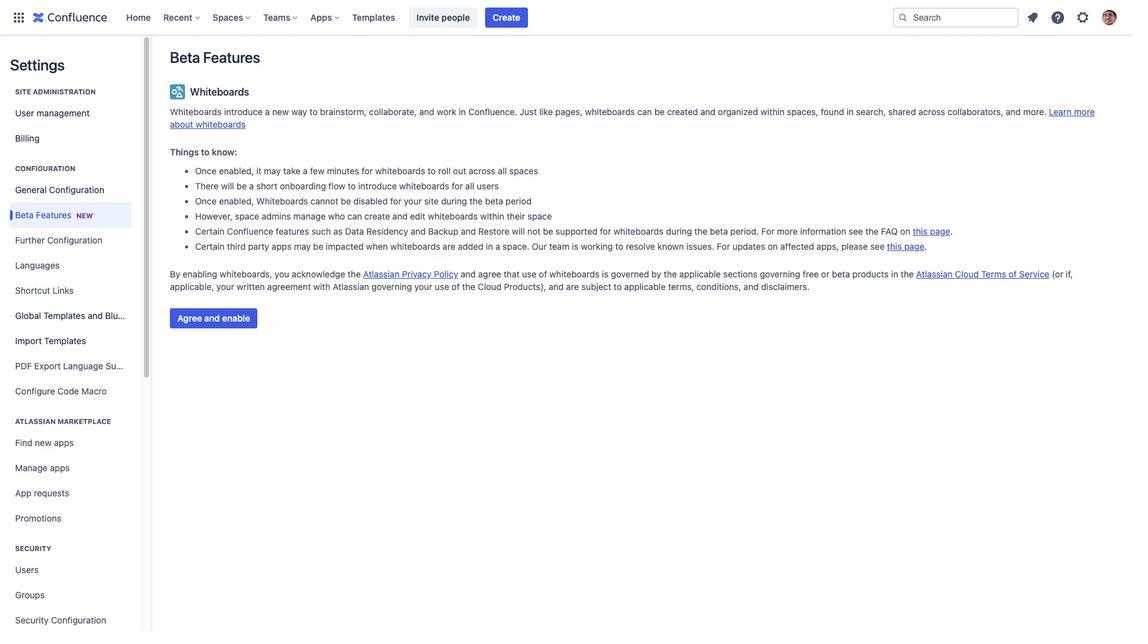 Task type: locate. For each thing, give the bounding box(es) containing it.
0 horizontal spatial new
[[35, 437, 52, 448]]

0 vertical spatial page
[[930, 226, 950, 237]]

within
[[760, 106, 785, 117], [480, 211, 504, 221]]

beta
[[170, 48, 200, 66], [15, 209, 34, 220]]

whiteboards introduce a new way to brainstorm, collaborate, and work in confluence. just like pages, whiteboards can be created and organized within spaces, found in search, shared across collaborators, and more.
[[170, 106, 1049, 117]]

features down general configuration
[[36, 209, 71, 220]]

introduce
[[224, 106, 263, 117], [358, 181, 397, 191]]

configuration up "general"
[[15, 164, 75, 172]]

0 vertical spatial beta
[[170, 48, 200, 66]]

1 vertical spatial use
[[435, 281, 449, 292]]

new right find
[[35, 437, 52, 448]]

this page link for certain confluence features such as data residency and backup and restore will not be supported for whiteboards during the beta period. for more information see the faq on
[[913, 226, 950, 237]]

atlassian right with
[[333, 281, 369, 292]]

1 horizontal spatial all
[[498, 165, 507, 176]]

of down policy
[[452, 281, 460, 292]]

1 vertical spatial applicable
[[624, 281, 666, 292]]

a left few
[[303, 165, 308, 176]]

0 horizontal spatial beta
[[15, 209, 34, 220]]

be right not
[[543, 226, 553, 237]]

and down sections in the right of the page
[[744, 281, 759, 292]]

0 vertical spatial features
[[203, 48, 260, 66]]

and right agree
[[204, 313, 220, 323]]

there
[[195, 181, 219, 191]]

security up users
[[15, 544, 51, 552]]

2 vertical spatial beta
[[832, 269, 850, 279]]

confluence.
[[468, 106, 517, 117]]

1 horizontal spatial is
[[602, 269, 608, 279]]

0 horizontal spatial page
[[904, 241, 924, 252]]

this page link down faq
[[887, 241, 924, 252]]

1 vertical spatial can
[[347, 211, 362, 221]]

security for security configuration
[[15, 615, 49, 625]]

1 vertical spatial beta
[[710, 226, 728, 237]]

1 security from the top
[[15, 544, 51, 552]]

conditions,
[[696, 281, 741, 292]]

cloud down "agree"
[[478, 281, 501, 292]]

features down spaces popup button
[[203, 48, 260, 66]]

your profile and preferences image
[[1102, 10, 1117, 25]]

all up users
[[498, 165, 507, 176]]

will right there
[[221, 181, 234, 191]]

further
[[15, 235, 45, 245]]

certain
[[195, 226, 225, 237], [195, 241, 225, 252]]

beta
[[485, 196, 503, 206], [710, 226, 728, 237], [832, 269, 850, 279]]

billing link
[[10, 126, 132, 151]]

third
[[227, 241, 246, 252]]

and left the blueprints
[[88, 310, 103, 321]]

1 vertical spatial templates
[[43, 310, 85, 321]]

1 vertical spatial introduce
[[358, 181, 397, 191]]

whiteboards up admins
[[256, 196, 308, 206]]

global element
[[8, 0, 890, 35]]

configuration group
[[10, 151, 146, 408]]

configuration for further
[[47, 235, 102, 245]]

more right learn
[[1074, 106, 1095, 117]]

0 vertical spatial once
[[195, 165, 217, 176]]

spaces
[[509, 165, 538, 176]]

0 vertical spatial all
[[498, 165, 507, 176]]

1 horizontal spatial see
[[870, 241, 885, 252]]

roll
[[438, 165, 451, 176]]

help icon image
[[1050, 10, 1065, 25]]

configuration up languages link
[[47, 235, 102, 245]]

banner
[[0, 0, 1132, 35]]

0 vertical spatial applicable
[[679, 269, 721, 279]]

1 horizontal spatial will
[[512, 226, 525, 237]]

invite
[[416, 12, 439, 22]]

spaces button
[[209, 7, 256, 27]]

2 vertical spatial whiteboards
[[256, 196, 308, 206]]

terms
[[981, 269, 1006, 279]]

supported
[[556, 226, 597, 237]]

applicable down by
[[624, 281, 666, 292]]

however,
[[195, 211, 233, 221]]

whiteboards right pages,
[[585, 106, 635, 117]]

0 vertical spatial certain
[[195, 226, 225, 237]]

1 enabled, from the top
[[219, 165, 254, 176]]

once
[[195, 165, 217, 176], [195, 196, 217, 206]]

1 vertical spatial for
[[717, 241, 730, 252]]

1 vertical spatial .
[[924, 241, 927, 252]]

beta for beta features new
[[15, 209, 34, 220]]

1 horizontal spatial space
[[528, 211, 552, 221]]

1 vertical spatial during
[[666, 226, 692, 237]]

things to know:
[[170, 147, 237, 157]]

this
[[913, 226, 928, 237], [887, 241, 902, 252]]

configuration down groups link
[[51, 615, 106, 625]]

features inside configuration "group"
[[36, 209, 71, 220]]

1 vertical spatial within
[[480, 211, 504, 221]]

configure code macro
[[15, 386, 107, 396]]

0 horizontal spatial is
[[572, 241, 578, 252]]

be
[[654, 106, 665, 117], [236, 181, 247, 191], [341, 196, 351, 206], [543, 226, 553, 237], [313, 241, 323, 252]]

governed
[[611, 269, 649, 279]]

1 horizontal spatial may
[[294, 241, 311, 252]]

the right by
[[664, 269, 677, 279]]

0 vertical spatial are
[[443, 241, 455, 252]]

cloud left terms
[[955, 269, 979, 279]]

pages,
[[555, 106, 583, 117]]

0 horizontal spatial beta
[[485, 196, 503, 206]]

1 horizontal spatial .
[[950, 226, 953, 237]]

atlassian inside group
[[15, 417, 56, 425]]

with
[[313, 281, 330, 292]]

governing up disclaimers.
[[760, 269, 800, 279]]

whiteboards inside "learn more about whiteboards"
[[196, 119, 246, 130]]

1 vertical spatial apps
[[54, 437, 74, 448]]

0 horizontal spatial on
[[768, 241, 778, 252]]

once down there
[[195, 196, 217, 206]]

features
[[203, 48, 260, 66], [36, 209, 71, 220]]

banner containing home
[[0, 0, 1132, 35]]

templates
[[352, 12, 395, 22], [43, 310, 85, 321], [44, 335, 86, 346]]

1 horizontal spatial page
[[930, 226, 950, 237]]

1 horizontal spatial across
[[918, 106, 945, 117]]

1 horizontal spatial on
[[900, 226, 910, 237]]

space up 'confluence'
[[235, 211, 259, 221]]

certain down however,
[[195, 226, 225, 237]]

templates down links
[[43, 310, 85, 321]]

apps
[[272, 241, 291, 252], [54, 437, 74, 448], [50, 462, 70, 473]]

0 vertical spatial on
[[900, 226, 910, 237]]

during up known
[[666, 226, 692, 237]]

for right the issues.
[[717, 241, 730, 252]]

for right period.
[[761, 226, 775, 237]]

0 horizontal spatial features
[[36, 209, 71, 220]]

to down by enabling whiteboards, you acknowledge the atlassian privacy policy and agree that use of whiteboards is governed by the applicable sections governing free or beta products in the atlassian cloud terms of service
[[614, 281, 622, 292]]

confluence
[[227, 226, 273, 237]]

page right please
[[904, 241, 924, 252]]

0 vertical spatial use
[[522, 269, 536, 279]]

atlassian inside (or if, applicable, your written agreement with atlassian governing your use of the cloud products), and are subject to applicable terms, conditions, and disclaimers.
[[333, 281, 369, 292]]

administration
[[33, 87, 96, 96]]

data
[[345, 226, 364, 237]]

and down edit
[[411, 226, 426, 237]]

1 vertical spatial beta
[[15, 209, 34, 220]]

in down restore
[[486, 241, 493, 252]]

1 certain from the top
[[195, 226, 225, 237]]

2 horizontal spatial of
[[1009, 269, 1017, 279]]

0 horizontal spatial all
[[465, 181, 474, 191]]

of right terms
[[1009, 269, 1017, 279]]

this down faq
[[887, 241, 902, 252]]

acknowledge
[[292, 269, 345, 279]]

1 once from the top
[[195, 165, 217, 176]]

can up data
[[347, 211, 362, 221]]

enabled,
[[219, 165, 254, 176], [219, 196, 254, 206]]

certain left third
[[195, 241, 225, 252]]

beta up the issues.
[[710, 226, 728, 237]]

create
[[493, 12, 520, 22]]

0 horizontal spatial introduce
[[224, 106, 263, 117]]

page
[[930, 226, 950, 237], [904, 241, 924, 252]]

1 vertical spatial across
[[469, 165, 495, 176]]

apps down atlassian marketplace
[[54, 437, 74, 448]]

agree
[[177, 313, 202, 323]]

across
[[918, 106, 945, 117], [469, 165, 495, 176]]

templates inside "global" element
[[352, 12, 395, 22]]

atlassian marketplace group
[[10, 404, 132, 535]]

new left the way
[[272, 106, 289, 117]]

notification icon image
[[1025, 10, 1040, 25]]

0 horizontal spatial this
[[887, 241, 902, 252]]

their
[[507, 211, 525, 221]]

may down features
[[294, 241, 311, 252]]

can inside once enabled, it may take a few minutes for whiteboards to roll out across all spaces there will be a short onboarding flow to introduce whiteboards for all users once enabled, whiteboards cannot be disabled for your site during the beta period however, space admins manage who can create and edit whiteboards within their space certain confluence features such as data residency and backup and restore will not be supported for whiteboards during the beta period. for more information see the faq on this page . certain third party apps may be impacted when whiteboards are added in a space. our team is working to resolve known issues. for updates on affected apps, please see this page .
[[347, 211, 362, 221]]

0 horizontal spatial cloud
[[478, 281, 501, 292]]

(or
[[1052, 269, 1063, 279]]

0 vertical spatial beta
[[485, 196, 503, 206]]

the down added
[[462, 281, 475, 292]]

0 vertical spatial see
[[849, 226, 863, 237]]

space up not
[[528, 211, 552, 221]]

1 vertical spatial on
[[768, 241, 778, 252]]

templates right apps "popup button"
[[352, 12, 395, 22]]

1 horizontal spatial use
[[522, 269, 536, 279]]

once enabled, it may take a few minutes for whiteboards to roll out across all spaces there will be a short onboarding flow to introduce whiteboards for all users once enabled, whiteboards cannot be disabled for your site during the beta period however, space admins manage who can create and edit whiteboards within their space certain confluence features such as data residency and backup and restore will not be supported for whiteboards during the beta period. for more information see the faq on this page . certain third party apps may be impacted when whiteboards are added in a space. our team is working to resolve known issues. for updates on affected apps, please see this page .
[[195, 165, 953, 252]]

0 horizontal spatial governing
[[372, 281, 412, 292]]

short
[[256, 181, 277, 191]]

home
[[126, 12, 151, 22]]

0 horizontal spatial more
[[777, 226, 798, 237]]

2 enabled, from the top
[[219, 196, 254, 206]]

whiteboards up the know:
[[196, 119, 246, 130]]

use up products),
[[522, 269, 536, 279]]

2 vertical spatial templates
[[44, 335, 86, 346]]

1 horizontal spatial beta
[[170, 48, 200, 66]]

will
[[221, 181, 234, 191], [512, 226, 525, 237]]

0 vertical spatial templates
[[352, 12, 395, 22]]

beta inside configuration "group"
[[15, 209, 34, 220]]

of
[[539, 269, 547, 279], [1009, 269, 1017, 279], [452, 281, 460, 292]]

period
[[505, 196, 532, 206]]

and right created
[[700, 106, 716, 117]]

1 horizontal spatial more
[[1074, 106, 1095, 117]]

are inside once enabled, it may take a few minutes for whiteboards to roll out across all spaces there will be a short onboarding flow to introduce whiteboards for all users once enabled, whiteboards cannot be disabled for your site during the beta period however, space admins manage who can create and edit whiteboards within their space certain confluence features such as data residency and backup and restore will not be supported for whiteboards during the beta period. for more information see the faq on this page . certain third party apps may be impacted when whiteboards are added in a space. our team is working to resolve known issues. for updates on affected apps, please see this page .
[[443, 241, 455, 252]]

whiteboards for whiteboards
[[190, 86, 249, 98]]

whiteboards up about at the top left of the page
[[170, 106, 222, 117]]

of inside (or if, applicable, your written agreement with atlassian governing your use of the cloud products), and are subject to applicable terms, conditions, and disclaimers.
[[452, 281, 460, 292]]

0 horizontal spatial can
[[347, 211, 362, 221]]

0 vertical spatial whiteboards
[[190, 86, 249, 98]]

0 vertical spatial across
[[918, 106, 945, 117]]

on right updates
[[768, 241, 778, 252]]

applicable inside (or if, applicable, your written agreement with atlassian governing your use of the cloud products), and are subject to applicable terms, conditions, and disclaimers.
[[624, 281, 666, 292]]

flow
[[328, 181, 345, 191]]

collaborators,
[[948, 106, 1003, 117]]

as
[[333, 226, 343, 237]]

are down 'backup'
[[443, 241, 455, 252]]

requests
[[34, 488, 69, 498]]

confluence image
[[33, 10, 107, 25], [33, 10, 107, 25]]

1 vertical spatial new
[[35, 437, 52, 448]]

within left "spaces," at the right
[[760, 106, 785, 117]]

will up space.
[[512, 226, 525, 237]]

create link
[[485, 7, 528, 27]]

security down groups
[[15, 615, 49, 625]]

templates link
[[348, 7, 399, 27]]

page right faq
[[930, 226, 950, 237]]

enabled, down the know:
[[219, 165, 254, 176]]

use down policy
[[435, 281, 449, 292]]

by
[[652, 269, 661, 279]]

to left resolve
[[615, 241, 623, 252]]

0 vertical spatial this page link
[[913, 226, 950, 237]]

1 horizontal spatial are
[[566, 281, 579, 292]]

are inside (or if, applicable, your written agreement with atlassian governing your use of the cloud products), and are subject to applicable terms, conditions, and disclaimers.
[[566, 281, 579, 292]]

1 horizontal spatial this
[[913, 226, 928, 237]]

the right products
[[901, 269, 914, 279]]

applicable
[[679, 269, 721, 279], [624, 281, 666, 292]]

configuration for security
[[51, 615, 106, 625]]

written
[[237, 281, 265, 292]]

0 horizontal spatial will
[[221, 181, 234, 191]]

user management
[[15, 108, 90, 118]]

1 vertical spatial security
[[15, 615, 49, 625]]

0 vertical spatial apps
[[272, 241, 291, 252]]

1 horizontal spatial during
[[666, 226, 692, 237]]

out
[[453, 165, 466, 176]]

a
[[265, 106, 270, 117], [303, 165, 308, 176], [249, 181, 254, 191], [495, 241, 500, 252]]

to inside (or if, applicable, your written agreement with atlassian governing your use of the cloud products), and are subject to applicable terms, conditions, and disclaimers.
[[614, 281, 622, 292]]

beta right or
[[832, 269, 850, 279]]

site administration group
[[10, 74, 132, 155]]

configuration inside security group
[[51, 615, 106, 625]]

to right the way
[[310, 106, 318, 117]]

in inside once enabled, it may take a few minutes for whiteboards to roll out across all spaces there will be a short onboarding flow to introduce whiteboards for all users once enabled, whiteboards cannot be disabled for your site during the beta period however, space admins manage who can create and edit whiteboards within their space certain confluence features such as data residency and backup and restore will not be supported for whiteboards during the beta period. for more information see the faq on this page . certain third party apps may be impacted when whiteboards are added in a space. our team is working to resolve known issues. for updates on affected apps, please see this page .
[[486, 241, 493, 252]]

your up edit
[[404, 196, 422, 206]]

0 horizontal spatial space
[[235, 211, 259, 221]]

your down 'privacy'
[[414, 281, 432, 292]]

privacy
[[402, 269, 432, 279]]

teams
[[263, 12, 290, 22]]

may right it
[[264, 165, 281, 176]]

settings icon image
[[1075, 10, 1090, 25]]

2 space from the left
[[528, 211, 552, 221]]

0 vertical spatial new
[[272, 106, 289, 117]]

beta for beta features
[[170, 48, 200, 66]]

you
[[275, 269, 289, 279]]

users link
[[10, 558, 132, 583]]

0 horizontal spatial use
[[435, 281, 449, 292]]

whiteboards up the disabled
[[375, 165, 425, 176]]

1 vertical spatial whiteboards
[[170, 106, 222, 117]]

groups link
[[10, 583, 132, 608]]

1 horizontal spatial features
[[203, 48, 260, 66]]

1 vertical spatial this page link
[[887, 241, 924, 252]]

apps up "requests"
[[50, 462, 70, 473]]

within up restore
[[480, 211, 504, 221]]

1 vertical spatial is
[[602, 269, 608, 279]]

0 vertical spatial may
[[264, 165, 281, 176]]

configure code macro link
[[10, 379, 132, 404]]

your down whiteboards,
[[216, 281, 234, 292]]

2 security from the top
[[15, 615, 49, 625]]

whiteboards down beta features
[[190, 86, 249, 98]]

disclaimers.
[[761, 281, 810, 292]]

party
[[248, 241, 269, 252]]

apps down features
[[272, 241, 291, 252]]

0 horizontal spatial see
[[849, 226, 863, 237]]

1 vertical spatial features
[[36, 209, 71, 220]]

use inside (or if, applicable, your written agreement with atlassian governing your use of the cloud products), and are subject to applicable terms, conditions, and disclaimers.
[[435, 281, 449, 292]]

languages link
[[10, 253, 132, 278]]

1 vertical spatial more
[[777, 226, 798, 237]]

1 vertical spatial governing
[[372, 281, 412, 292]]

backup
[[428, 226, 458, 237]]

security group
[[10, 531, 132, 631]]

1 horizontal spatial applicable
[[679, 269, 721, 279]]

things
[[170, 147, 199, 157]]

0 vertical spatial introduce
[[224, 106, 263, 117]]

subject
[[581, 281, 611, 292]]

0 vertical spatial this
[[913, 226, 928, 237]]

are left subject
[[566, 281, 579, 292]]

1 vertical spatial enabled,
[[219, 196, 254, 206]]

features
[[276, 226, 309, 237]]

0 horizontal spatial of
[[452, 281, 460, 292]]

0 vertical spatial more
[[1074, 106, 1095, 117]]

2 certain from the top
[[195, 241, 225, 252]]

templates up pdf export language support link
[[44, 335, 86, 346]]

beta down "general"
[[15, 209, 34, 220]]

all left users
[[465, 181, 474, 191]]

enabled, up however,
[[219, 196, 254, 206]]



Task type: vqa. For each thing, say whether or not it's contained in the screenshot.
second enabled, from the bottom
yes



Task type: describe. For each thing, give the bounding box(es) containing it.
terms,
[[668, 281, 694, 292]]

1 horizontal spatial within
[[760, 106, 785, 117]]

admins
[[262, 211, 291, 221]]

templates for global templates and blueprints
[[43, 310, 85, 321]]

atlassian left terms
[[916, 269, 953, 279]]

0 vertical spatial for
[[761, 226, 775, 237]]

1 vertical spatial all
[[465, 181, 474, 191]]

governing inside (or if, applicable, your written agreement with atlassian governing your use of the cloud products), and are subject to applicable terms, conditions, and disclaimers.
[[372, 281, 412, 292]]

a left short
[[249, 181, 254, 191]]

global templates and blueprints link
[[10, 303, 146, 328]]

agree and enable
[[177, 313, 250, 323]]

across inside once enabled, it may take a few minutes for whiteboards to roll out across all spaces there will be a short onboarding flow to introduce whiteboards for all users once enabled, whiteboards cannot be disabled for your site during the beta period however, space admins manage who can create and edit whiteboards within their space certain confluence features such as data residency and backup and restore will not be supported for whiteboards during the beta period. for more information see the faq on this page . certain third party apps may be impacted when whiteboards are added in a space. our team is working to resolve known issues. for updates on affected apps, please see this page .
[[469, 165, 495, 176]]

learn more about whiteboards link
[[170, 106, 1095, 130]]

apps inside once enabled, it may take a few minutes for whiteboards to roll out across all spaces there will be a short onboarding flow to introduce whiteboards for all users once enabled, whiteboards cannot be disabled for your site during the beta period however, space admins manage who can create and edit whiteboards within their space certain confluence features such as data residency and backup and restore will not be supported for whiteboards during the beta period. for more information see the faq on this page . certain third party apps may be impacted when whiteboards are added in a space. our team is working to resolve known issues. for updates on affected apps, please see this page .
[[272, 241, 291, 252]]

1 horizontal spatial new
[[272, 106, 289, 117]]

resolve
[[626, 241, 655, 252]]

when
[[366, 241, 388, 252]]

applicable for terms,
[[624, 281, 666, 292]]

and inside configuration "group"
[[88, 310, 103, 321]]

manage
[[293, 211, 326, 221]]

that
[[504, 269, 520, 279]]

1 vertical spatial see
[[870, 241, 885, 252]]

the down users
[[469, 196, 483, 206]]

people
[[442, 12, 470, 22]]

0 horizontal spatial may
[[264, 165, 281, 176]]

added
[[458, 241, 484, 252]]

whiteboards up subject
[[549, 269, 599, 279]]

import templates
[[15, 335, 86, 346]]

features for beta features
[[203, 48, 260, 66]]

faq
[[881, 226, 898, 237]]

find new apps
[[15, 437, 74, 448]]

atlassian marketplace
[[15, 417, 111, 425]]

pdf
[[15, 361, 32, 371]]

1 space from the left
[[235, 211, 259, 221]]

teams button
[[259, 7, 303, 27]]

and left "agree"
[[461, 269, 476, 279]]

know:
[[212, 147, 237, 157]]

cannot
[[310, 196, 338, 206]]

spaces
[[213, 12, 243, 22]]

further configuration
[[15, 235, 102, 245]]

user management link
[[10, 101, 132, 126]]

way
[[291, 106, 307, 117]]

to left roll
[[428, 165, 436, 176]]

be down such
[[313, 241, 323, 252]]

for right the minutes
[[362, 165, 373, 176]]

Search field
[[893, 7, 1019, 27]]

global
[[15, 310, 41, 321]]

languages
[[15, 260, 60, 271]]

for up working
[[600, 226, 611, 237]]

0 vertical spatial can
[[637, 106, 652, 117]]

2 vertical spatial apps
[[50, 462, 70, 473]]

links
[[53, 285, 74, 296]]

and left more.
[[1006, 106, 1021, 117]]

features for beta features new
[[36, 209, 71, 220]]

and left edit
[[392, 211, 408, 221]]

more.
[[1023, 106, 1046, 117]]

recent
[[163, 12, 192, 22]]

disabled
[[353, 196, 388, 206]]

new
[[76, 211, 93, 219]]

pdf export language support
[[15, 361, 138, 371]]

work
[[437, 106, 456, 117]]

whiteboards up site
[[399, 181, 449, 191]]

found
[[821, 106, 844, 117]]

enabling
[[183, 269, 217, 279]]

whiteboards up resolve
[[614, 226, 664, 237]]

0 vertical spatial cloud
[[955, 269, 979, 279]]

a down restore
[[495, 241, 500, 252]]

and left work
[[419, 106, 434, 117]]

shared
[[888, 106, 916, 117]]

0 vertical spatial during
[[441, 196, 467, 206]]

period.
[[730, 226, 759, 237]]

export
[[34, 361, 61, 371]]

policy
[[434, 269, 458, 279]]

security for security
[[15, 544, 51, 552]]

import
[[15, 335, 42, 346]]

your inside once enabled, it may take a few minutes for whiteboards to roll out across all spaces there will be a short onboarding flow to introduce whiteboards for all users once enabled, whiteboards cannot be disabled for your site during the beta period however, space admins manage who can create and edit whiteboards within their space certain confluence features such as data residency and backup and restore will not be supported for whiteboards during the beta period. for more information see the faq on this page . certain third party apps may be impacted when whiteboards are added in a space. our team is working to resolve known issues. for updates on affected apps, please see this page .
[[404, 196, 422, 206]]

be left short
[[236, 181, 247, 191]]

1 vertical spatial this
[[887, 241, 902, 252]]

apps
[[310, 12, 332, 22]]

user
[[15, 108, 34, 118]]

whiteboards up 'privacy'
[[390, 241, 440, 252]]

within inside once enabled, it may take a few minutes for whiteboards to roll out across all spaces there will be a short onboarding flow to introduce whiteboards for all users once enabled, whiteboards cannot be disabled for your site during the beta period however, space admins manage who can create and edit whiteboards within their space certain confluence features such as data residency and backup and restore will not be supported for whiteboards during the beta period. for more information see the faq on this page . certain third party apps may be impacted when whiteboards are added in a space. our team is working to resolve known issues. for updates on affected apps, please see this page .
[[480, 211, 504, 221]]

promotions
[[15, 513, 61, 524]]

created
[[667, 106, 698, 117]]

0 vertical spatial governing
[[760, 269, 800, 279]]

the up the issues.
[[694, 226, 707, 237]]

search image
[[898, 12, 908, 22]]

0 horizontal spatial for
[[717, 241, 730, 252]]

is inside once enabled, it may take a few minutes for whiteboards to roll out across all spaces there will be a short onboarding flow to introduce whiteboards for all users once enabled, whiteboards cannot be disabled for your site during the beta period however, space admins manage who can create and edit whiteboards within their space certain confluence features such as data residency and backup and restore will not be supported for whiteboards during the beta period. for more information see the faq on this page . certain third party apps may be impacted when whiteboards are added in a space. our team is working to resolve known issues. for updates on affected apps, please see this page .
[[572, 241, 578, 252]]

home link
[[122, 7, 155, 27]]

atlassian down when
[[363, 269, 400, 279]]

security configuration link
[[10, 608, 132, 631]]

the inside (or if, applicable, your written agreement with atlassian governing your use of the cloud products), and are subject to applicable terms, conditions, and disclaimers.
[[462, 281, 475, 292]]

groups
[[15, 590, 45, 600]]

shortcut links
[[15, 285, 74, 296]]

invite people
[[416, 12, 470, 22]]

in right products
[[891, 269, 898, 279]]

cloud inside (or if, applicable, your written agreement with atlassian governing your use of the cloud products), and are subject to applicable terms, conditions, and disclaimers.
[[478, 281, 501, 292]]

brainstorm,
[[320, 106, 367, 117]]

more inside "learn more about whiteboards"
[[1074, 106, 1095, 117]]

collaborate,
[[369, 106, 417, 117]]

2 horizontal spatial beta
[[832, 269, 850, 279]]

a left the way
[[265, 106, 270, 117]]

the left faq
[[865, 226, 879, 237]]

manage apps link
[[10, 456, 132, 481]]

for down out
[[452, 181, 463, 191]]

and right products),
[[549, 281, 564, 292]]

pdf export language support link
[[10, 354, 138, 379]]

and inside button
[[204, 313, 220, 323]]

site administration
[[15, 87, 96, 96]]

shortcut links link
[[10, 278, 132, 303]]

language
[[63, 361, 103, 371]]

for right the disabled
[[390, 196, 401, 206]]

whiteboards for whiteboards introduce a new way to brainstorm, collaborate, and work in confluence. just like pages, whiteboards can be created and organized within spaces, found in search, shared across collaborators, and more.
[[170, 106, 222, 117]]

shortcut
[[15, 285, 50, 296]]

1 horizontal spatial beta
[[710, 226, 728, 237]]

whiteboards,
[[220, 269, 272, 279]]

introduce inside once enabled, it may take a few minutes for whiteboards to roll out across all spaces there will be a short onboarding flow to introduce whiteboards for all users once enabled, whiteboards cannot be disabled for your site during the beta period however, space admins manage who can create and edit whiteboards within their space certain confluence features such as data residency and backup and restore will not be supported for whiteboards during the beta period. for more information see the faq on this page . certain third party apps may be impacted when whiteboards are added in a space. our team is working to resolve known issues. for updates on affected apps, please see this page .
[[358, 181, 397, 191]]

1 vertical spatial will
[[512, 226, 525, 237]]

the down impacted
[[348, 269, 361, 279]]

to right flow
[[348, 181, 356, 191]]

to left the know:
[[201, 147, 210, 157]]

in right found
[[847, 106, 854, 117]]

our
[[532, 241, 547, 252]]

issues.
[[686, 241, 714, 252]]

sections
[[723, 269, 757, 279]]

appswitcher icon image
[[11, 10, 26, 25]]

more inside once enabled, it may take a few minutes for whiteboards to roll out across all spaces there will be a short onboarding flow to introduce whiteboards for all users once enabled, whiteboards cannot be disabled for your site during the beta period however, space admins manage who can create and edit whiteboards within their space certain confluence features such as data residency and backup and restore will not be supported for whiteboards during the beta period. for more information see the faq on this page . certain third party apps may be impacted when whiteboards are added in a space. our team is working to resolve known issues. for updates on affected apps, please see this page .
[[777, 226, 798, 237]]

recent button
[[160, 7, 205, 27]]

such
[[311, 226, 331, 237]]

agree and enable button
[[170, 308, 258, 328]]

by
[[170, 269, 180, 279]]

who
[[328, 211, 345, 221]]

working
[[581, 241, 613, 252]]

blueprints
[[105, 310, 146, 321]]

applicable for sections
[[679, 269, 721, 279]]

be left created
[[654, 106, 665, 117]]

0 horizontal spatial .
[[924, 241, 927, 252]]

in right work
[[459, 106, 466, 117]]

whiteboards inside once enabled, it may take a few minutes for whiteboards to roll out across all spaces there will be a short onboarding flow to introduce whiteboards for all users once enabled, whiteboards cannot be disabled for your site during the beta period however, space admins manage who can create and edit whiteboards within their space certain confluence features such as data residency and backup and restore will not be supported for whiteboards during the beta period. for more information see the faq on this page . certain third party apps may be impacted when whiteboards are added in a space. our team is working to resolve known issues. for updates on affected apps, please see this page .
[[256, 196, 308, 206]]

templates for import templates
[[44, 335, 86, 346]]

like
[[539, 106, 553, 117]]

1 vertical spatial page
[[904, 241, 924, 252]]

find new apps link
[[10, 430, 132, 456]]

create
[[364, 211, 390, 221]]

2 once from the top
[[195, 196, 217, 206]]

find
[[15, 437, 32, 448]]

1 horizontal spatial of
[[539, 269, 547, 279]]

be down flow
[[341, 196, 351, 206]]

by enabling whiteboards, you acknowledge the atlassian privacy policy and agree that use of whiteboards is governed by the applicable sections governing free or beta products in the atlassian cloud terms of service
[[170, 269, 1049, 279]]

0 vertical spatial .
[[950, 226, 953, 237]]

0 vertical spatial will
[[221, 181, 234, 191]]

configuration for general
[[49, 184, 104, 195]]

and up added
[[461, 226, 476, 237]]

edit
[[410, 211, 425, 221]]

manage
[[15, 462, 47, 473]]

this page link for certain third party apps may be impacted when whiteboards are added in a space. our team is working to resolve known issues. for updates on affected apps, please see
[[887, 241, 924, 252]]

updates
[[732, 241, 765, 252]]

new inside atlassian marketplace group
[[35, 437, 52, 448]]

general configuration link
[[10, 177, 132, 203]]

agree
[[478, 269, 501, 279]]

collapse sidebar image
[[137, 42, 165, 67]]

whiteboards up 'backup'
[[428, 211, 478, 221]]

users
[[15, 564, 39, 575]]

restore
[[478, 226, 509, 237]]

configure
[[15, 386, 55, 396]]



